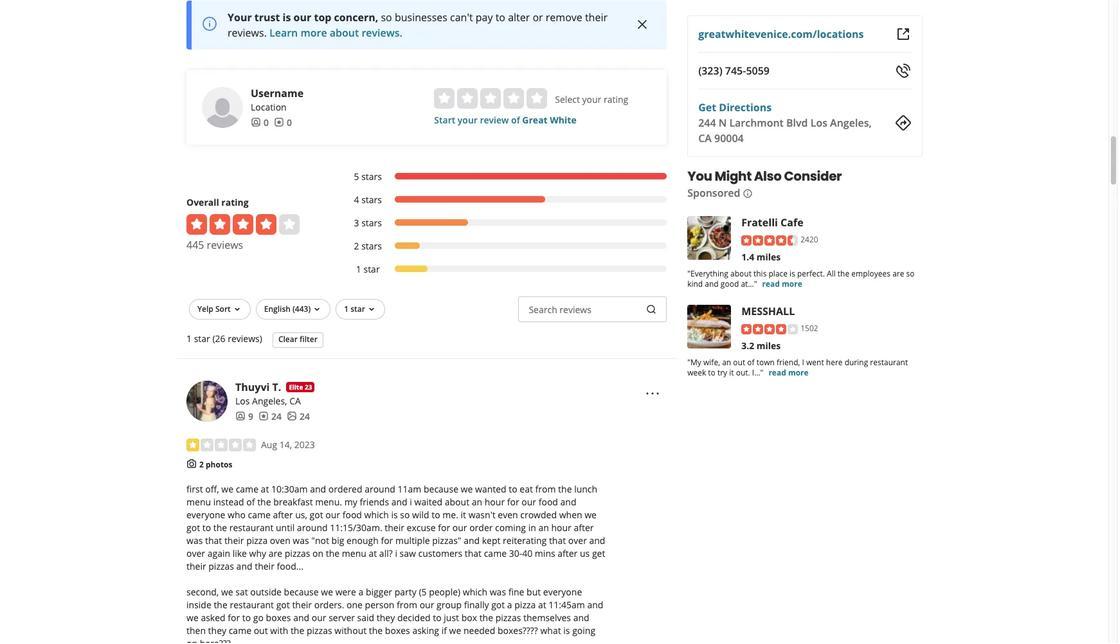 Task type: locate. For each thing, give the bounding box(es) containing it.
2 miles from the top
[[757, 339, 781, 352]]

thuyvi t.
[[235, 380, 281, 394]]

1 vertical spatial out
[[254, 624, 268, 637]]

rating right "overall"
[[221, 196, 249, 208]]

is
[[283, 10, 291, 24], [790, 268, 795, 279], [391, 509, 398, 521], [564, 624, 570, 637]]

1 vertical spatial hour
[[551, 522, 572, 534]]

1 vertical spatial because
[[284, 586, 319, 598]]

are inside first off, we came at 10:30am and ordered around 11am because we wanted to eat from the lunch menu instead of the breakfast menu. my friends and i waited about an hour for our food and everyone who came after us, got our food which is so wild to me. it wasn't even crowded when we got to the restaurant until around 11:15/30am. their excuse for our order coming in an hour after was that their pizza oven was "not big enough for multiple pizzas" and kept reiterating that over and over again like why are pizzas on the menu at all? i saw customers that came 30-40 mins after us get their pizzas and their food...
[[269, 547, 282, 560]]

2 horizontal spatial of
[[747, 357, 755, 368]]

filter
[[300, 334, 318, 345]]

0 horizontal spatial are
[[269, 547, 282, 560]]

businesses
[[395, 10, 448, 24]]

friends element containing 0
[[251, 116, 269, 129]]

2 0 from the left
[[287, 116, 292, 128]]

star down '2 stars'
[[364, 263, 380, 275]]

so right employees
[[906, 268, 915, 279]]

  text field
[[519, 296, 667, 322]]

1 vertical spatial friends element
[[235, 410, 253, 423]]

good
[[721, 278, 739, 289]]

boxes down decided
[[385, 624, 410, 637]]

everyone down instead
[[187, 509, 225, 521]]

1 horizontal spatial pizza
[[515, 599, 536, 611]]

miles
[[757, 251, 781, 263], [757, 339, 781, 352]]

of inside the "my wife, an out of town friend, i went here during restaurant week to try it out. i…"
[[747, 357, 755, 368]]

reviews. down your
[[228, 25, 267, 40]]

0 horizontal spatial 24
[[271, 410, 282, 422]]

11:15/30am.
[[330, 522, 382, 534]]

at left all?
[[369, 547, 377, 560]]

angeles, down t.
[[252, 395, 287, 407]]

about down 1.4
[[730, 268, 751, 279]]

second,
[[187, 586, 219, 598]]

aug
[[261, 438, 277, 451]]

1 vertical spatial 4 star rating image
[[741, 324, 798, 334]]

1 vertical spatial they
[[208, 624, 226, 637]]

food up crowded
[[539, 496, 558, 508]]

0 horizontal spatial everyone
[[187, 509, 225, 521]]

1 vertical spatial boxes
[[385, 624, 410, 637]]

is inside "everything about this place is perfect. all the employees are so kind and good at…"
[[790, 268, 795, 279]]

los inside "get directions 244 n larchmont blvd los angeles, ca 90004"
[[811, 116, 827, 130]]

fratelli
[[741, 215, 778, 230]]

2 vertical spatial more
[[788, 367, 809, 378]]

we up orders.
[[321, 586, 333, 598]]

info alert
[[187, 0, 667, 49]]

24 inside photos element
[[300, 410, 310, 422]]

1 horizontal spatial because
[[424, 483, 459, 495]]

filter reviews by 4 stars rating element
[[341, 193, 667, 206]]

to left me.
[[432, 509, 440, 521]]

2 vertical spatial 1
[[187, 332, 192, 344]]

16 chevron down v2 image
[[232, 304, 242, 315], [367, 304, 377, 315]]

1 horizontal spatial are
[[892, 268, 904, 279]]

came up here???
[[229, 624, 251, 637]]

more right this
[[782, 278, 802, 289]]

1 vertical spatial so
[[906, 268, 915, 279]]

just
[[444, 612, 459, 624]]

0 horizontal spatial that
[[205, 534, 222, 547]]

wife,
[[703, 357, 720, 368]]

1 horizontal spatial at
[[369, 547, 377, 560]]

menu down "enough"
[[342, 547, 367, 560]]

ca inside "get directions 244 n larchmont blvd los angeles, ca 90004"
[[698, 131, 712, 145]]

1 vertical spatial from
[[397, 599, 417, 611]]

0 horizontal spatial from
[[397, 599, 417, 611]]

16 friends v2 image for 9
[[235, 411, 246, 421]]

is right place
[[790, 268, 795, 279]]

concern,
[[334, 10, 378, 24]]

that up again
[[205, 534, 222, 547]]

the inside "everything about this place is perfect. all the employees are so kind and good at…"
[[838, 268, 849, 279]]

0 vertical spatial i
[[410, 496, 412, 508]]

to left try
[[708, 367, 715, 378]]

1 horizontal spatial 4 star rating image
[[741, 324, 798, 334]]

filter reviews by 1 star rating element
[[341, 263, 667, 276]]

2 reviews. from the left
[[362, 25, 403, 40]]

out down 3.2
[[733, 357, 745, 368]]

0 down "username location" at top left
[[287, 116, 292, 128]]

your trust is our top concern,
[[228, 10, 378, 24]]

it inside the "my wife, an out of town friend, i went here during restaurant week to try it out. i…"
[[729, 367, 734, 378]]

about down concern,
[[330, 25, 359, 40]]

1 right 16 chevron down v2 icon
[[344, 303, 349, 314]]

their down why in the left bottom of the page
[[255, 560, 275, 572]]

fratelli cafe
[[741, 215, 803, 230]]

24 left 16 photos v2
[[271, 410, 282, 422]]

reviews right search
[[560, 303, 592, 315]]

read more link for messhall
[[769, 367, 809, 378]]

1 horizontal spatial 24
[[300, 410, 310, 422]]

it right try
[[729, 367, 734, 378]]

0 vertical spatial out
[[733, 357, 745, 368]]

1 down '2 stars'
[[356, 263, 361, 275]]

4 star rating image
[[187, 214, 300, 234], [741, 324, 798, 334]]

friends element
[[251, 116, 269, 129], [235, 410, 253, 423]]

over
[[568, 534, 587, 547], [187, 547, 205, 560]]

i down 11am
[[410, 496, 412, 508]]

friend,
[[777, 357, 800, 368]]

stars
[[362, 170, 382, 182], [362, 193, 382, 206], [362, 216, 382, 229], [362, 240, 382, 252]]

out inside second, we sat outside because we were a bigger party (5 people) which was fine but everyone inside the restaurant got their orders. one person from our group finally got a pizza at 11:45am and we asked for to go boxes and our server said they decided to just box the pizzas themselves and then they came out with the pizzas without the boxes asking if we needed boxes???? what is going on here???
[[254, 624, 268, 637]]

0 vertical spatial more
[[301, 25, 327, 40]]

username location
[[251, 86, 304, 113]]

None radio
[[434, 88, 455, 108], [481, 88, 501, 108], [504, 88, 524, 108], [434, 88, 455, 108], [481, 88, 501, 108], [504, 88, 524, 108]]

0 vertical spatial a
[[359, 586, 364, 598]]

place
[[769, 268, 788, 279]]

1 vertical spatial it
[[461, 509, 466, 521]]

4 star rating image for 1502
[[741, 324, 798, 334]]

1 reviews. from the left
[[228, 25, 267, 40]]

what
[[541, 624, 561, 637]]

select
[[555, 93, 580, 105]]

2 for 2 stars
[[354, 240, 359, 252]]

0 vertical spatial over
[[568, 534, 587, 547]]

1 vertical spatial ca
[[290, 395, 301, 407]]

0 vertical spatial read more link
[[762, 278, 802, 289]]

2 horizontal spatial was
[[490, 586, 506, 598]]

reviews element containing 0
[[274, 116, 292, 129]]

4 star rating image for 445 reviews
[[187, 214, 300, 234]]

when
[[559, 509, 582, 521]]

(5
[[419, 586, 427, 598]]

2420
[[801, 234, 818, 245]]

restaurant right during
[[870, 357, 908, 368]]

0 vertical spatial about
[[330, 25, 359, 40]]

search image
[[646, 304, 656, 314]]

0 horizontal spatial out
[[254, 624, 268, 637]]

is inside info alert
[[283, 10, 291, 24]]

None radio
[[458, 88, 478, 108], [527, 88, 548, 108], [458, 88, 478, 108], [527, 88, 548, 108]]

5
[[354, 170, 359, 182]]

2 16 chevron down v2 image from the left
[[367, 304, 377, 315]]

0 vertical spatial your
[[582, 93, 602, 105]]

the left breakfast
[[257, 496, 271, 508]]

3 stars from the top
[[362, 216, 382, 229]]

their right remove
[[585, 10, 608, 24]]

0 horizontal spatial 16 friends v2 image
[[235, 411, 246, 421]]

1 star for 1 star popup button
[[344, 303, 365, 314]]

1 vertical spatial which
[[463, 586, 488, 598]]

2
[[354, 240, 359, 252], [199, 459, 204, 470]]

was down 'first'
[[187, 534, 203, 547]]

inside
[[187, 599, 211, 611]]

menu image
[[645, 386, 660, 402]]

reviews right 445
[[207, 238, 243, 252]]

0 horizontal spatial los
[[235, 395, 250, 407]]

read
[[762, 278, 780, 289], [769, 367, 786, 378]]

0 vertical spatial 16 review v2 image
[[274, 117, 284, 128]]

friends element containing 9
[[235, 410, 253, 423]]

0 horizontal spatial hour
[[485, 496, 505, 508]]

reviews element for 9
[[259, 410, 282, 423]]

2 vertical spatial star
[[194, 332, 210, 344]]

if
[[442, 624, 447, 637]]

restaurant inside second, we sat outside because we were a bigger party (5 people) which was fine but everyone inside the restaurant got their orders. one person from our group finally got a pizza at 11:45am and we asked for to go boxes and our server said they decided to just box the pizzas themselves and then they came out with the pizzas without the boxes asking if we needed boxes???? what is going on here???
[[230, 599, 274, 611]]

(323) 745-5059
[[698, 64, 770, 78]]

is up learn
[[283, 10, 291, 24]]

our down (5
[[420, 599, 434, 611]]

16 friends v2 image for 0
[[251, 117, 261, 128]]

3 stars
[[354, 216, 382, 229]]

0 vertical spatial they
[[377, 612, 395, 624]]

filter reviews by 3 stars rating element
[[341, 216, 667, 229]]

our down orders.
[[312, 612, 326, 624]]

745-
[[725, 64, 746, 78]]

0 horizontal spatial angeles,
[[252, 395, 287, 407]]

1 star inside popup button
[[344, 303, 365, 314]]

they up here???
[[208, 624, 226, 637]]

16 chevron down v2 image inside yelp sort dropdown button
[[232, 304, 242, 315]]

0 horizontal spatial 16 chevron down v2 image
[[232, 304, 242, 315]]

reviews element right 9 at the left bottom
[[259, 410, 282, 423]]

might
[[715, 167, 751, 185]]

we up then at the bottom left
[[187, 612, 199, 624]]

greatwhitevenice.com/locations link
[[698, 27, 864, 41]]

your right select
[[582, 93, 602, 105]]

so
[[381, 10, 392, 24], [906, 268, 915, 279], [400, 509, 410, 521]]

your right "start"
[[458, 114, 478, 126]]

1 horizontal spatial which
[[463, 586, 488, 598]]

for right asked
[[228, 612, 240, 624]]

24 inside reviews element
[[271, 410, 282, 422]]

2 stars from the top
[[362, 193, 382, 206]]

we left sat on the left of the page
[[221, 586, 233, 598]]

at left 10:30am
[[261, 483, 269, 495]]

restaurant inside first off, we came at 10:30am and ordered around 11am because we wanted to eat from the lunch menu instead of the breakfast menu. my friends and i waited about an hour for our food and everyone who came after us, got our food which is so wild to me. it wasn't even crowded when we got to the restaurant until around 11:15/30am. their excuse for our order coming in an hour after was that their pizza oven was "not big enough for multiple pizzas" and kept reiterating that over and over again like why are pizzas on the menu at all? i saw customers that came 30-40 mins after us get their pizzas and their food...
[[229, 522, 274, 534]]

again
[[208, 547, 230, 560]]

around up "not
[[297, 522, 328, 534]]

1 horizontal spatial on
[[313, 547, 324, 560]]

11am
[[398, 483, 421, 495]]

our inside info alert
[[294, 10, 311, 24]]

clear filter
[[278, 334, 318, 345]]

1 for filter reviews by 1 star rating element
[[356, 263, 361, 275]]

at up themselves
[[538, 599, 546, 611]]

0 horizontal spatial on
[[187, 637, 197, 643]]

2 horizontal spatial 1
[[356, 263, 361, 275]]

breakfast
[[273, 496, 313, 508]]

1 horizontal spatial from
[[535, 483, 556, 495]]

0 vertical spatial restaurant
[[870, 357, 908, 368]]

ca inside the elite 23 los angeles, ca
[[290, 395, 301, 407]]

that down order
[[465, 547, 482, 560]]

0 horizontal spatial ca
[[290, 395, 301, 407]]

1 horizontal spatial angeles,
[[830, 116, 872, 130]]

ca down elite
[[290, 395, 301, 407]]

food
[[539, 496, 558, 508], [343, 509, 362, 521]]

4 stars
[[354, 193, 382, 206]]

pizza inside second, we sat outside because we were a bigger party (5 people) which was fine but everyone inside the restaurant got their orders. one person from our group finally got a pizza at 11:45am and we asked for to go boxes and our server said they decided to just box the pizzas themselves and then they came out with the pizzas without the boxes asking if we needed boxes???? what is going on here???
[[515, 599, 536, 611]]

2 horizontal spatial that
[[549, 534, 566, 547]]

miles up town
[[757, 339, 781, 352]]

(no rating) image
[[434, 88, 548, 108]]

0 vertical spatial because
[[424, 483, 459, 495]]

pizzas up boxes????
[[496, 612, 521, 624]]

1 horizontal spatial your
[[582, 93, 602, 105]]

your for select
[[582, 93, 602, 105]]

friends element down location
[[251, 116, 269, 129]]

was
[[187, 534, 203, 547], [293, 534, 309, 547], [490, 586, 506, 598]]

or
[[533, 10, 543, 24]]

food...
[[277, 560, 304, 572]]

0 vertical spatial it
[[729, 367, 734, 378]]

on
[[313, 547, 324, 560], [187, 637, 197, 643]]

out.
[[736, 367, 750, 378]]

miles down 4.5 star rating image
[[757, 251, 781, 263]]

0 vertical spatial angeles,
[[830, 116, 872, 130]]

0 vertical spatial so
[[381, 10, 392, 24]]

"everything about this place is perfect. all the employees are so kind and good at…"
[[687, 268, 915, 289]]

from right eat
[[535, 483, 556, 495]]

1
[[356, 263, 361, 275], [344, 303, 349, 314], [187, 332, 192, 344]]

it right me.
[[461, 509, 466, 521]]

24 for reviews element containing 24
[[271, 410, 282, 422]]

1 left (26
[[187, 332, 192, 344]]

english (443) button
[[256, 299, 331, 319]]

1 vertical spatial read more
[[769, 367, 809, 378]]

bigger
[[366, 586, 392, 598]]

which
[[364, 509, 389, 521], [463, 586, 488, 598]]

0 vertical spatial on
[[313, 547, 324, 560]]

stars for 4 stars
[[362, 193, 382, 206]]

of left the great
[[511, 114, 520, 126]]

stars for 3 stars
[[362, 216, 382, 229]]

for
[[507, 496, 519, 508], [438, 522, 450, 534], [381, 534, 393, 547], [228, 612, 240, 624]]

16 review v2 image for 24
[[259, 411, 269, 421]]

1 horizontal spatial boxes
[[385, 624, 410, 637]]

t.
[[272, 380, 281, 394]]

0 horizontal spatial food
[[343, 509, 362, 521]]

all?
[[379, 547, 393, 560]]

1 horizontal spatial a
[[507, 599, 512, 611]]

1 horizontal spatial 2
[[354, 240, 359, 252]]

1 vertical spatial star
[[351, 303, 365, 314]]

directions
[[719, 100, 772, 114]]

that up mins
[[549, 534, 566, 547]]

an inside the "my wife, an out of town friend, i went here during restaurant week to try it out. i…"
[[722, 357, 731, 368]]

came inside second, we sat outside because we were a bigger party (5 people) which was fine but everyone inside the restaurant got their orders. one person from our group finally got a pizza at 11:45am and we asked for to go boxes and our server said they decided to just box the pizzas themselves and then they came out with the pizzas without the boxes asking if we needed boxes???? what is going on here???
[[229, 624, 251, 637]]

went
[[806, 357, 824, 368]]

0 horizontal spatial it
[[461, 509, 466, 521]]

are
[[892, 268, 904, 279], [269, 547, 282, 560]]

0 horizontal spatial because
[[284, 586, 319, 598]]

5059
[[746, 64, 770, 78]]

16 chevron down v2 image inside 1 star popup button
[[367, 304, 377, 315]]

2 24 from the left
[[300, 410, 310, 422]]

0 vertical spatial ca
[[698, 131, 712, 145]]

16 review v2 image
[[274, 117, 284, 128], [259, 411, 269, 421]]

1 star right 16 chevron down v2 icon
[[344, 303, 365, 314]]

more
[[301, 25, 327, 40], [782, 278, 802, 289], [788, 367, 809, 378]]

reviews element
[[274, 116, 292, 129], [259, 410, 282, 423]]

because down "food..."
[[284, 586, 319, 598]]

1 horizontal spatial everyone
[[543, 586, 582, 598]]

filter reviews by 5 stars rating element
[[341, 170, 667, 183]]

0 vertical spatial reviews
[[207, 238, 243, 252]]

after up 'until'
[[273, 509, 293, 521]]

friends
[[360, 496, 389, 508]]

after left us in the bottom right of the page
[[558, 547, 578, 560]]

0 horizontal spatial reviews.
[[228, 25, 267, 40]]

an right in
[[539, 522, 549, 534]]

needed
[[464, 624, 495, 637]]

"everything
[[687, 268, 728, 279]]

1 inside popup button
[[344, 303, 349, 314]]

reviews element containing 24
[[259, 410, 282, 423]]

restaurant down who
[[229, 522, 274, 534]]

2 vertical spatial of
[[247, 496, 255, 508]]

everyone up 11:45am
[[543, 586, 582, 598]]

14,
[[280, 438, 292, 451]]

16 review v2 image for 0
[[274, 117, 284, 128]]

0 vertical spatial reviews element
[[274, 116, 292, 129]]

pizza
[[246, 534, 268, 547], [515, 599, 536, 611]]

star inside popup button
[[351, 303, 365, 314]]

0 horizontal spatial so
[[381, 10, 392, 24]]

a up 'one'
[[359, 586, 364, 598]]

more for fratelli cafe
[[782, 278, 802, 289]]

1 vertical spatial about
[[730, 268, 751, 279]]

1 star down '2 stars'
[[356, 263, 380, 275]]

so businesses can't pay to alter or remove their reviews.
[[228, 10, 608, 40]]

about
[[330, 25, 359, 40], [730, 268, 751, 279], [445, 496, 470, 508]]

more right town
[[788, 367, 809, 378]]

0 vertical spatial los
[[811, 116, 827, 130]]

but
[[527, 586, 541, 598]]

our down me.
[[453, 522, 467, 534]]

1 horizontal spatial menu
[[342, 547, 367, 560]]

try
[[717, 367, 727, 378]]

2 photos
[[199, 459, 232, 470]]

are inside "everything about this place is perfect. all the employees are so kind and good at…"
[[892, 268, 904, 279]]

0 vertical spatial menu
[[187, 496, 211, 508]]

read more for messhall
[[769, 367, 809, 378]]

star right 16 chevron down v2 icon
[[351, 303, 365, 314]]

more down "top"
[[301, 25, 327, 40]]

16 review v2 image down location
[[274, 117, 284, 128]]

0 vertical spatial food
[[539, 496, 558, 508]]

1 stars from the top
[[362, 170, 382, 182]]

said
[[357, 612, 374, 624]]

rating right select
[[604, 93, 629, 105]]

2 vertical spatial an
[[539, 522, 549, 534]]

1 horizontal spatial 0
[[287, 116, 292, 128]]

sort
[[215, 303, 231, 314]]

angeles,
[[830, 116, 872, 130], [252, 395, 287, 407]]

1 miles from the top
[[757, 251, 781, 263]]

their left orders.
[[292, 599, 312, 611]]

blvd
[[786, 116, 808, 130]]

0 vertical spatial from
[[535, 483, 556, 495]]

your for start
[[458, 114, 478, 126]]

and inside "everything about this place is perfect. all the employees are so kind and good at…"
[[705, 278, 719, 289]]

overall
[[187, 196, 219, 208]]

0 vertical spatial an
[[722, 357, 731, 368]]

menu down 'first'
[[187, 496, 211, 508]]

2 right 16 camera v2 "image"
[[199, 459, 204, 470]]

with
[[270, 624, 288, 637]]

to
[[496, 10, 506, 24], [708, 367, 715, 378], [509, 483, 518, 495], [432, 509, 440, 521], [202, 522, 211, 534], [242, 612, 251, 624], [433, 612, 442, 624]]

about inside "everything about this place is perfect. all the employees are so kind and good at…"
[[730, 268, 751, 279]]

16 friends v2 image
[[251, 117, 261, 128], [235, 411, 246, 421]]

reviews. down concern,
[[362, 25, 403, 40]]

4 stars from the top
[[362, 240, 382, 252]]

so inside first off, we came at 10:30am and ordered around 11am because we wanted to eat from the lunch menu instead of the breakfast menu. my friends and i waited about an hour for our food and everyone who came after us, got our food which is so wild to me. it wasn't even crowded when we got to the restaurant until around 11:15/30am. their excuse for our order coming in an hour after was that their pizza oven was "not big enough for multiple pizzas" and kept reiterating that over and over again like why are pizzas on the menu at all? i saw customers that came 30-40 mins after us get their pizzas and their food...
[[400, 509, 410, 521]]

they
[[377, 612, 395, 624], [208, 624, 226, 637]]

angeles, left 24 directions v2 image
[[830, 116, 872, 130]]

0 vertical spatial pizza
[[246, 534, 268, 547]]

at…"
[[741, 278, 757, 289]]

filter reviews by 2 stars rating element
[[341, 240, 667, 252]]

their inside so businesses can't pay to alter or remove their reviews.
[[585, 10, 608, 24]]

is inside first off, we came at 10:30am and ordered around 11am because we wanted to eat from the lunch menu instead of the breakfast menu. my friends and i waited about an hour for our food and everyone who came after us, got our food which is so wild to me. it wasn't even crowded when we got to the restaurant until around 11:15/30am. their excuse for our order coming in an hour after was that their pizza oven was "not big enough for multiple pizzas" and kept reiterating that over and over again like why are pizzas on the menu at all? i saw customers that came 30-40 mins after us get their pizzas and their food...
[[391, 509, 398, 521]]

40
[[522, 547, 533, 560]]

their inside second, we sat outside because we were a bigger party (5 people) which was fine but everyone inside the restaurant got their orders. one person from our group finally got a pizza at 11:45am and we asked for to go boxes and our server said they decided to just box the pizzas themselves and then they came out with the pizzas without the boxes asking if we needed boxes???? what is going on here???
[[292, 599, 312, 611]]

we up instead
[[221, 483, 233, 495]]

reviews element down location
[[274, 116, 292, 129]]

2 horizontal spatial an
[[722, 357, 731, 368]]

0 vertical spatial rating
[[604, 93, 629, 105]]

1 vertical spatial angeles,
[[252, 395, 287, 407]]

4 star rating image down messhall link
[[741, 324, 798, 334]]

0 vertical spatial 16 friends v2 image
[[251, 117, 261, 128]]

1 16 chevron down v2 image from the left
[[232, 304, 242, 315]]

miles for messhall
[[757, 339, 781, 352]]

2 vertical spatial restaurant
[[230, 599, 274, 611]]

so inside "everything about this place is perfect. all the employees are so kind and good at…"
[[906, 268, 915, 279]]

on inside first off, we came at 10:30am and ordered around 11am because we wanted to eat from the lunch menu instead of the breakfast menu. my friends and i waited about an hour for our food and everyone who came after us, got our food which is so wild to me. it wasn't even crowded when we got to the restaurant until around 11:15/30am. their excuse for our order coming in an hour after was that their pizza oven was "not big enough for multiple pizzas" and kept reiterating that over and over again like why are pizzas on the menu at all? i saw customers that came 30-40 mins after us get their pizzas and their food...
[[313, 547, 324, 560]]

their
[[585, 10, 608, 24], [385, 522, 405, 534], [224, 534, 244, 547], [187, 560, 206, 572], [255, 560, 275, 572], [292, 599, 312, 611]]

1 horizontal spatial los
[[811, 116, 827, 130]]

1 vertical spatial more
[[782, 278, 802, 289]]

2 down 3
[[354, 240, 359, 252]]

from inside first off, we came at 10:30am and ordered around 11am because we wanted to eat from the lunch menu instead of the breakfast menu. my friends and i waited about an hour for our food and everyone who came after us, got our food which is so wild to me. it wasn't even crowded when we got to the restaurant until around 11:15/30am. their excuse for our order coming in an hour after was that their pizza oven was "not big enough for multiple pizzas" and kept reiterating that over and over again like why are pizzas on the menu at all? i saw customers that came 30-40 mins after us get their pizzas and their food...
[[535, 483, 556, 495]]

1 24 from the left
[[271, 410, 282, 422]]

16 chevron down v2 image right "sort"
[[232, 304, 242, 315]]

reviews. inside so businesses can't pay to alter or remove their reviews.
[[228, 25, 267, 40]]

pizza up why in the left bottom of the page
[[246, 534, 268, 547]]

so left wild
[[400, 509, 410, 521]]



Task type: vqa. For each thing, say whether or not it's contained in the screenshot.
,
no



Task type: describe. For each thing, give the bounding box(es) containing it.
16 chevron down v2 image
[[312, 304, 322, 315]]

consider
[[784, 167, 842, 185]]

english
[[264, 303, 291, 314]]

restaurant inside the "my wife, an out of town friend, i went here during restaurant week to try it out. i…"
[[870, 357, 908, 368]]

1 horizontal spatial rating
[[604, 93, 629, 105]]

search
[[529, 303, 557, 315]]

to inside the "my wife, an out of town friend, i went here during restaurant week to try it out. i…"
[[708, 367, 715, 378]]

0 horizontal spatial 1
[[187, 332, 192, 344]]

stars for 2 stars
[[362, 240, 382, 252]]

it inside first off, we came at 10:30am and ordered around 11am because we wanted to eat from the lunch menu instead of the breakfast menu. my friends and i waited about an hour for our food and everyone who came after us, got our food which is so wild to me. it wasn't even crowded when we got to the restaurant until around 11:15/30am. their excuse for our order coming in an hour after was that their pizza oven was "not big enough for multiple pizzas" and kept reiterating that over and over again like why are pizzas on the menu at all? i saw customers that came 30-40 mins after us get their pizzas and their food...
[[461, 509, 466, 521]]

to up again
[[202, 522, 211, 534]]

1 vertical spatial rating
[[221, 196, 249, 208]]

24 info v2 image
[[202, 16, 217, 32]]

0 vertical spatial hour
[[485, 496, 505, 508]]

first
[[187, 483, 203, 495]]

about inside info alert
[[330, 25, 359, 40]]

got down outside
[[276, 599, 290, 611]]

our down menu.
[[326, 509, 340, 521]]

0 inside reviews element
[[287, 116, 292, 128]]

learn more about reviews.
[[270, 25, 403, 40]]

trust
[[255, 10, 280, 24]]

great
[[522, 114, 548, 126]]

1 horizontal spatial food
[[539, 496, 558, 508]]

aug 14, 2023
[[261, 438, 315, 451]]

go
[[253, 612, 264, 624]]

10:30am
[[271, 483, 308, 495]]

until
[[276, 522, 295, 534]]

me.
[[443, 509, 459, 521]]

pizzas"
[[432, 534, 461, 547]]

we right 'when'
[[585, 509, 597, 521]]

greatwhitevenice.com/locations
[[698, 27, 864, 41]]

clear filter button
[[273, 332, 323, 348]]

can't
[[450, 10, 473, 24]]

thuyvi
[[235, 380, 270, 394]]

the up needed
[[480, 612, 493, 624]]

we right if
[[449, 624, 461, 637]]

more for messhall
[[788, 367, 809, 378]]

got right finally
[[491, 599, 505, 611]]

my
[[345, 496, 357, 508]]

mins
[[535, 547, 555, 560]]

4.5 star rating image
[[741, 235, 798, 246]]

overall rating
[[187, 196, 249, 208]]

n
[[719, 116, 727, 130]]

0 horizontal spatial i
[[395, 547, 397, 560]]

photo of username image
[[202, 87, 243, 128]]

1 star for filter reviews by 1 star rating element
[[356, 263, 380, 275]]

1 vertical spatial at
[[369, 547, 377, 560]]

16 photos v2 image
[[287, 411, 297, 421]]

1 vertical spatial menu
[[342, 547, 367, 560]]

1 horizontal spatial that
[[465, 547, 482, 560]]

reviews element for 0
[[274, 116, 292, 129]]

wanted
[[475, 483, 507, 495]]

16 info v2 image
[[743, 188, 753, 199]]

got right us,
[[310, 509, 323, 521]]

their up second,
[[187, 560, 206, 572]]

people)
[[429, 586, 461, 598]]

244
[[698, 116, 716, 130]]

friends element for 0
[[251, 116, 269, 129]]

the up again
[[213, 522, 227, 534]]

lunch
[[574, 483, 598, 495]]

0 horizontal spatial over
[[187, 547, 205, 560]]

the right with
[[291, 624, 304, 637]]

reviews for 445 reviews
[[207, 238, 243, 252]]

"my wife, an out of town friend, i went here during restaurant week to try it out. i…"
[[687, 357, 908, 378]]

about inside first off, we came at 10:30am and ordered around 11am because we wanted to eat from the lunch menu instead of the breakfast menu. my friends and i waited about an hour for our food and everyone who came after us, got our food which is so wild to me. it wasn't even crowded when we got to the restaurant until around 11:15/30am. their excuse for our order coming in an hour after was that their pizza oven was "not big enough for multiple pizzas" and kept reiterating that over and over again like why are pizzas on the menu at all? i saw customers that came 30-40 mins after us get their pizzas and their food...
[[445, 496, 470, 508]]

asking
[[413, 624, 439, 637]]

everyone inside first off, we came at 10:30am and ordered around 11am because we wanted to eat from the lunch menu instead of the breakfast menu. my friends and i waited about an hour for our food and everyone who came after us, got our food which is so wild to me. it wasn't even crowded when we got to the restaurant until around 11:15/30am. their excuse for our order coming in an hour after was that their pizza oven was "not big enough for multiple pizzas" and kept reiterating that over and over again like why are pizzas on the menu at all? i saw customers that came 30-40 mins after us get their pizzas and their food...
[[187, 509, 225, 521]]

the up asked
[[214, 599, 228, 611]]

our down eat
[[522, 496, 536, 508]]

1 star rating image
[[187, 438, 256, 451]]

star for filter reviews by 1 star rating element
[[364, 263, 380, 275]]

here???
[[200, 637, 231, 643]]

yelp sort button
[[189, 299, 251, 319]]

1 vertical spatial after
[[574, 522, 594, 534]]

messhall image
[[687, 305, 731, 348]]

clear
[[278, 334, 298, 345]]

i…"
[[752, 367, 763, 378]]

pizzas down again
[[209, 560, 234, 572]]

instead
[[213, 496, 244, 508]]

box
[[462, 612, 477, 624]]

0 vertical spatial around
[[365, 483, 395, 495]]

1 vertical spatial a
[[507, 599, 512, 611]]

yelp
[[197, 303, 213, 314]]

select your rating
[[555, 93, 629, 105]]

wild
[[412, 509, 429, 521]]

cafe
[[781, 215, 803, 230]]

thuyvi t. link
[[235, 380, 281, 394]]

menu.
[[315, 496, 342, 508]]

like
[[233, 547, 247, 560]]

going
[[573, 624, 596, 637]]

who
[[228, 509, 246, 521]]

2 vertical spatial after
[[558, 547, 578, 560]]

on inside second, we sat outside because we were a bigger party (5 people) which was fine but everyone inside the restaurant got their orders. one person from our group finally got a pizza at 11:45am and we asked for to go boxes and our server said they decided to just box the pizzas themselves and then they came out with the pizzas without the boxes asking if we needed boxes???? what is going on here???
[[187, 637, 197, 643]]

came down "kept"
[[484, 547, 507, 560]]

everyone inside second, we sat outside because we were a bigger party (5 people) which was fine but everyone inside the restaurant got their orders. one person from our group finally got a pizza at 11:45am and we asked for to go boxes and our server said they decided to just box the pizzas themselves and then they came out with the pizzas without the boxes asking if we needed boxes???? what is going on here???
[[543, 586, 582, 598]]

review
[[480, 114, 509, 126]]

1.4
[[741, 251, 754, 263]]

you might also consider
[[687, 167, 842, 185]]

which inside first off, we came at 10:30am and ordered around 11am because we wanted to eat from the lunch menu instead of the breakfast menu. my friends and i waited about an hour for our food and everyone who came after us, got our food which is so wild to me. it wasn't even crowded when we got to the restaurant until around 11:15/30am. their excuse for our order coming in an hour after was that their pizza oven was "not big enough for multiple pizzas" and kept reiterating that over and over again like why are pizzas on the menu at all? i saw customers that came 30-40 mins after us get their pizzas and their food...
[[364, 509, 389, 521]]

1 star (26 reviews)
[[187, 332, 262, 344]]

24 directions v2 image
[[896, 115, 911, 131]]

search reviews
[[529, 303, 592, 315]]

pizzas up "food..."
[[285, 547, 310, 560]]

0 horizontal spatial was
[[187, 534, 203, 547]]

miles for fratelli cafe
[[757, 251, 781, 263]]

decided
[[397, 612, 431, 624]]

for up the pizzas"
[[438, 522, 450, 534]]

fratelli cafe image
[[687, 216, 731, 260]]

star for 1 star popup button
[[351, 303, 365, 314]]

photo of thuyvi t. image
[[187, 380, 228, 422]]

us,
[[295, 509, 307, 521]]

english (443)
[[264, 303, 311, 314]]

i
[[802, 357, 804, 368]]

big
[[332, 534, 344, 547]]

read more link for fratelli cafe
[[762, 278, 802, 289]]

16 chevron down v2 image for sort
[[232, 304, 242, 315]]

enough
[[347, 534, 379, 547]]

24 phone v2 image
[[896, 63, 911, 78]]

of inside first off, we came at 10:30am and ordered around 11am because we wanted to eat from the lunch menu instead of the breakfast menu. my friends and i waited about an hour for our food and everyone who came after us, got our food which is so wild to me. it wasn't even crowded when we got to the restaurant until around 11:15/30am. their excuse for our order coming in an hour after was that their pizza oven was "not big enough for multiple pizzas" and kept reiterating that over and over again like why are pizzas on the menu at all? i saw customers that came 30-40 mins after us get their pizzas and their food...
[[247, 496, 255, 508]]

1 horizontal spatial over
[[568, 534, 587, 547]]

is inside second, we sat outside because we were a bigger party (5 people) which was fine but everyone inside the restaurant got their orders. one person from our group finally got a pizza at 11:45am and we asked for to go boxes and our server said they decided to just box the pizzas themselves and then they came out with the pizzas without the boxes asking if we needed boxes???? what is going on here???
[[564, 624, 570, 637]]

0 horizontal spatial around
[[297, 522, 328, 534]]

got down 'first'
[[187, 522, 200, 534]]

the down big on the bottom left of page
[[326, 547, 340, 560]]

read for messhall
[[769, 367, 786, 378]]

24 for photos element
[[300, 410, 310, 422]]

was inside second, we sat outside because we were a bigger party (5 people) which was fine but everyone inside the restaurant got their orders. one person from our group finally got a pizza at 11:45am and we asked for to go boxes and our server said they decided to just box the pizzas themselves and then they came out with the pizzas without the boxes asking if we needed boxes???? what is going on here???
[[490, 586, 506, 598]]

more inside info alert
[[301, 25, 327, 40]]

messhall link
[[741, 304, 795, 318]]

for up all?
[[381, 534, 393, 547]]

16 camera v2 image
[[187, 459, 197, 469]]

1 horizontal spatial was
[[293, 534, 309, 547]]

first off, we came at 10:30am and ordered around 11am because we wanted to eat from the lunch menu instead of the breakfast menu. my friends and i waited about an hour for our food and everyone who came after us, got our food which is so wild to me. it wasn't even crowded when we got to the restaurant until around 11:15/30am. their excuse for our order coming in an hour after was that their pizza oven was "not big enough for multiple pizzas" and kept reiterating that over and over again like why are pizzas on the menu at all? i saw customers that came 30-40 mins after us get their pizzas and their food...
[[187, 483, 606, 572]]

1.4 miles
[[741, 251, 781, 263]]

username
[[251, 86, 304, 100]]

so inside so businesses can't pay to alter or remove their reviews.
[[381, 10, 392, 24]]

waited
[[415, 496, 443, 508]]

pizzas down server
[[307, 624, 332, 637]]

one
[[347, 599, 363, 611]]

photos element
[[287, 410, 310, 423]]

to left the go
[[242, 612, 251, 624]]

party
[[395, 586, 417, 598]]

which inside second, we sat outside because we were a bigger party (5 people) which was fine but everyone inside the restaurant got their orders. one person from our group finally got a pizza at 11:45am and we asked for to go boxes and our server said they decided to just box the pizzas themselves and then they came out with the pizzas without the boxes asking if we needed boxes???? what is going on here???
[[463, 586, 488, 598]]

1 horizontal spatial of
[[511, 114, 520, 126]]

1 horizontal spatial an
[[539, 522, 549, 534]]

1 vertical spatial an
[[472, 496, 482, 508]]

24 external link v2 image
[[896, 26, 911, 42]]

to left eat
[[509, 483, 518, 495]]

we left wanted
[[461, 483, 473, 495]]

4
[[354, 193, 359, 206]]

0 vertical spatial after
[[273, 509, 293, 521]]

from inside second, we sat outside because we were a bigger party (5 people) which was fine but everyone inside the restaurant got their orders. one person from our group finally got a pizza at 11:45am and we asked for to go boxes and our server said they decided to just box the pizzas themselves and then they came out with the pizzas without the boxes asking if we needed boxes???? what is going on here???
[[397, 599, 417, 611]]

pizza inside first off, we came at 10:30am and ordered around 11am because we wanted to eat from the lunch menu instead of the breakfast menu. my friends and i waited about an hour for our food and everyone who came after us, got our food which is so wild to me. it wasn't even crowded when we got to the restaurant until around 11:15/30am. their excuse for our order coming in an hour after was that their pizza oven was "not big enough for multiple pizzas" and kept reiterating that over and over again like why are pizzas on the menu at all? i saw customers that came 30-40 mins after us get their pizzas and their food...
[[246, 534, 268, 547]]

fratelli cafe link
[[741, 215, 803, 230]]

out inside the "my wife, an out of town friend, i went here during restaurant week to try it out. i…"
[[733, 357, 745, 368]]

0 horizontal spatial they
[[208, 624, 226, 637]]

get directions 244 n larchmont blvd los angeles, ca 90004
[[698, 100, 872, 145]]

1 horizontal spatial hour
[[551, 522, 572, 534]]

get directions link
[[698, 100, 772, 114]]

for inside second, we sat outside because we were a bigger party (5 people) which was fine but everyone inside the restaurant got their orders. one person from our group finally got a pizza at 11:45am and we asked for to go boxes and our server said they decided to just box the pizzas themselves and then they came out with the pizzas without the boxes asking if we needed boxes???? what is going on here???
[[228, 612, 240, 624]]

outside
[[250, 586, 282, 598]]

(323)
[[698, 64, 722, 78]]

read for fratelli cafe
[[762, 278, 780, 289]]

445
[[187, 238, 204, 252]]

angeles, inside the elite 23 los angeles, ca
[[252, 395, 287, 407]]

the left lunch
[[558, 483, 572, 495]]

0 horizontal spatial a
[[359, 586, 364, 598]]

for up even
[[507, 496, 519, 508]]

1 for 1 star popup button
[[344, 303, 349, 314]]

because inside first off, we came at 10:30am and ordered around 11am because we wanted to eat from the lunch menu instead of the breakfast menu. my friends and i waited about an hour for our food and everyone who came after us, got our food which is so wild to me. it wasn't even crowded when we got to the restaurant until around 11:15/30am. their excuse for our order coming in an hour after was that their pizza oven was "not big enough for multiple pizzas" and kept reiterating that over and over again like why are pizzas on the menu at all? i saw customers that came 30-40 mins after us get their pizzas and their food...
[[424, 483, 459, 495]]

during
[[845, 357, 868, 368]]

the down said
[[369, 624, 383, 637]]

0 horizontal spatial at
[[261, 483, 269, 495]]

1 0 from the left
[[264, 116, 269, 128]]

to left just
[[433, 612, 442, 624]]

1 vertical spatial food
[[343, 509, 362, 521]]

came up instead
[[236, 483, 259, 495]]

"my
[[687, 357, 701, 368]]

reviews)
[[228, 332, 262, 344]]

friends element for 24
[[235, 410, 253, 423]]

to inside so businesses can't pay to alter or remove their reviews.
[[496, 10, 506, 24]]

here
[[826, 357, 843, 368]]

employees
[[851, 268, 890, 279]]

you
[[687, 167, 712, 185]]

person
[[365, 599, 395, 611]]

angeles, inside "get directions 244 n larchmont blvd los angeles, ca 90004"
[[830, 116, 872, 130]]

at inside second, we sat outside because we were a bigger party (5 people) which was fine but everyone inside the restaurant got their orders. one person from our group finally got a pizza at 11:45am and we asked for to go boxes and our server said they decided to just box the pizzas themselves and then they came out with the pizzas without the boxes asking if we needed boxes???? what is going on here???
[[538, 599, 546, 611]]

fine
[[509, 586, 524, 598]]

learn more about reviews. link
[[270, 25, 403, 40]]

reviews for search reviews
[[560, 303, 592, 315]]

16 chevron down v2 image for star
[[367, 304, 377, 315]]

pay
[[476, 10, 493, 24]]

(26
[[212, 332, 225, 344]]

2 for 2 photos
[[199, 459, 204, 470]]

sponsored
[[687, 186, 740, 200]]

0 horizontal spatial boxes
[[266, 612, 291, 624]]

because inside second, we sat outside because we were a bigger party (5 people) which was fine but everyone inside the restaurant got their orders. one person from our group finally got a pizza at 11:45am and we asked for to go boxes and our server said they decided to just box the pizzas themselves and then they came out with the pizzas without the boxes asking if we needed boxes???? what is going on here???
[[284, 586, 319, 598]]

this
[[753, 268, 767, 279]]

read more for fratelli cafe
[[762, 278, 802, 289]]

stars for 5 stars
[[362, 170, 382, 182]]

"not
[[312, 534, 329, 547]]

close image
[[635, 17, 650, 32]]

1 horizontal spatial they
[[377, 612, 395, 624]]

their up multiple
[[385, 522, 405, 534]]

get
[[698, 100, 716, 114]]

larchmont
[[729, 116, 784, 130]]

elite
[[289, 382, 303, 391]]

(443)
[[293, 303, 311, 314]]

los inside the elite 23 los angeles, ca
[[235, 395, 250, 407]]

rating element
[[434, 88, 548, 108]]

0 horizontal spatial menu
[[187, 496, 211, 508]]

their up 'like'
[[224, 534, 244, 547]]

came right who
[[248, 509, 271, 521]]

remove
[[546, 10, 583, 24]]



